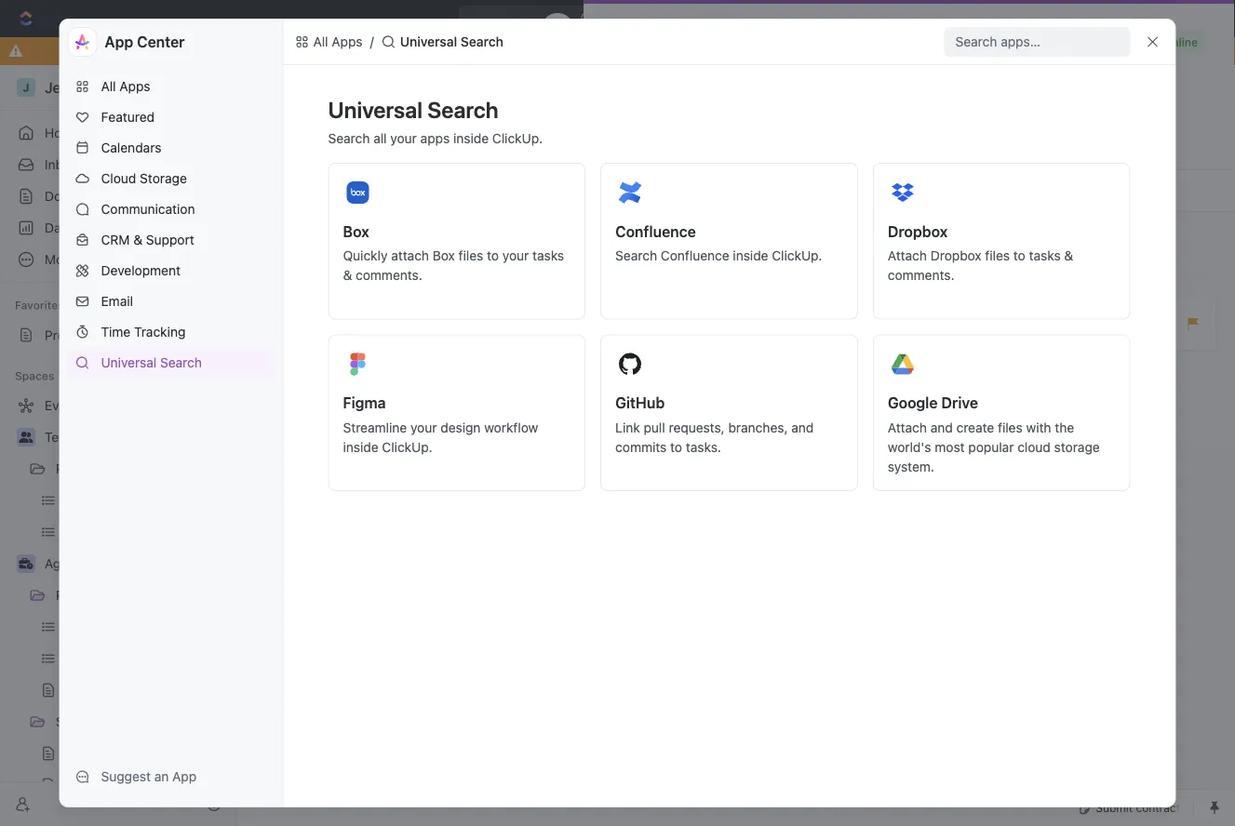 Task type: describe. For each thing, give the bounding box(es) containing it.
workflow
[[484, 420, 539, 435]]

github link pull requests, branches, and commits to tasks.
[[616, 394, 814, 455]]

crm & support
[[101, 232, 194, 248]]

wikido
[[642, 325, 681, 340]]

1 vertical spatial agency
[[642, 306, 678, 318]]

email
[[101, 294, 133, 309]]

0 horizontal spatial all apps link
[[68, 72, 275, 102]]

wikido - social media campaign link
[[637, 317, 1167, 349]]

media
[[733, 325, 768, 340]]

1 vertical spatial apps
[[120, 79, 150, 94]]

browser
[[561, 43, 610, 59]]

universal inside universal search search all your apps inside clickup.
[[328, 97, 423, 123]]

deals
[[999, 306, 1026, 318]]

& inside box quickly attach box files to your tasks & comments.
[[343, 268, 352, 283]]

have
[[941, 270, 966, 283]]

clickup. inside 'figma streamline your design workflow inside clickup.'
[[382, 440, 433, 455]]

closed-
[[936, 306, 975, 318]]

of
[[97, 715, 110, 730]]

project notes link
[[7, 320, 229, 350]]

work
[[113, 715, 144, 730]]

support
[[146, 232, 194, 248]]

0 horizontal spatial &
[[133, 232, 143, 248]]

space inside button
[[810, 160, 847, 175]]

user group image
[[19, 432, 33, 443]]

project
[[45, 328, 87, 343]]

spaces down lqhim image
[[293, 80, 337, 95]]

dashboards link
[[7, 213, 229, 243]]

new for new
[[973, 11, 1000, 26]]

box quickly attach box files to your tasks & comments.
[[343, 223, 564, 283]]

to inside box quickly attach box files to your tasks & comments.
[[487, 248, 499, 264]]

agency management inside tree
[[45, 556, 172, 572]]

postsale inside 'link'
[[56, 588, 108, 603]]

unscheduled
[[603, 234, 684, 249]]

apps
[[421, 130, 450, 146]]

spaces down visible
[[914, 184, 952, 197]]

campaign
[[771, 325, 830, 340]]

comments. inside box quickly attach box files to your tasks & comments.
[[356, 268, 423, 283]]

link
[[616, 420, 640, 435]]

/ inside "universal search" dialog
[[370, 34, 374, 49]]

your inside universal search search all your apps inside clickup.
[[391, 130, 417, 146]]

new for new space
[[780, 160, 806, 175]]

1 horizontal spatial business time image
[[918, 272, 932, 283]]

visible
[[914, 158, 963, 178]]

wikido - social media campaign
[[642, 325, 830, 340]]

storage
[[140, 171, 187, 186]]

crm
[[101, 232, 130, 248]]

enable
[[516, 43, 557, 59]]

most
[[935, 440, 965, 455]]

app inside button
[[172, 770, 197, 785]]

cloud
[[1018, 440, 1051, 455]]

sidebar.
[[1052, 184, 1093, 197]]

upgrade link
[[851, 6, 939, 32]]

files inside box quickly attach box files to your tasks & comments.
[[459, 248, 484, 264]]

commits
[[616, 440, 667, 455]]

suggest
[[101, 770, 151, 785]]

docs link
[[7, 182, 229, 211]]

sidebar navigation
[[0, 65, 237, 827]]

incoming
[[889, 306, 933, 318]]

time
[[101, 325, 131, 340]]

spaces down all at the top
[[317, 151, 407, 182]]

cloud
[[101, 171, 136, 186]]

files inside google drive attach and create files with the world's most popular cloud storage system.
[[998, 420, 1023, 435]]

scheduled
[[1018, 270, 1073, 283]]

0 vertical spatial apps
[[332, 34, 363, 49]]

to inside github link pull requests, branches, and commits to tasks.
[[671, 440, 683, 455]]

all apps for the rightmost all apps link
[[313, 34, 363, 49]]

1 horizontal spatial /
[[751, 306, 754, 318]]

jm
[[628, 43, 659, 69]]

time tracking
[[101, 325, 186, 340]]

0 vertical spatial universal search
[[400, 34, 504, 49]]

1 vertical spatial dropbox
[[931, 248, 982, 264]]

inside inside universal search search all your apps inside clickup.
[[453, 130, 489, 146]]

search...
[[603, 11, 656, 26]]

and inside github link pull requests, branches, and commits to tasks.
[[792, 420, 814, 435]]

new space
[[780, 160, 847, 175]]

postsale engagements link inside tree
[[56, 581, 194, 611]]

design
[[441, 420, 481, 435]]

1 horizontal spatial box
[[433, 248, 455, 264]]

online
[[1164, 35, 1199, 48]]

been
[[989, 270, 1015, 283]]

joined
[[582, 411, 614, 424]]

inbox
[[45, 157, 77, 172]]

notifications?
[[614, 43, 697, 59]]

1 horizontal spatial postsale engagements link
[[761, 306, 872, 318]]

spaces inside sidebar navigation
[[15, 370, 54, 383]]

tasks.
[[686, 440, 722, 455]]

2 horizontal spatial /
[[879, 306, 882, 318]]

home link
[[7, 118, 229, 148]]

google drive attach and create files with the world's most popular cloud storage system.
[[888, 394, 1100, 474]]

1 horizontal spatial team
[[947, 232, 980, 248]]

2 vertical spatial universal
[[101, 355, 157, 371]]

storage
[[1055, 440, 1100, 455]]

upgrade
[[877, 11, 930, 26]]

cloud storage
[[101, 171, 187, 186]]

social
[[694, 325, 729, 340]]

1 vertical spatial universal search
[[101, 355, 202, 371]]

app center
[[105, 33, 185, 51]]

calendars
[[101, 140, 162, 156]]

1 vertical spatial confluence
[[661, 248, 730, 264]]

communication
[[101, 202, 195, 217]]

calendars link
[[68, 133, 275, 163]]

google
[[888, 394, 938, 412]]

communication link
[[68, 195, 275, 224]]

⌘k
[[749, 11, 769, 26]]

miller
[[885, 270, 914, 283]]

featured
[[101, 109, 155, 125]]

not
[[969, 270, 986, 283]]

do
[[420, 43, 438, 59]]

featured link
[[68, 102, 275, 132]]

universal search link
[[68, 348, 275, 378]]

team inside sidebar navigation
[[45, 430, 77, 445]]

attach inside google drive attach and create files with the world's most popular cloud storage system.
[[888, 420, 927, 435]]

2 horizontal spatial agency
[[947, 270, 993, 285]]

popular
[[969, 440, 1015, 455]]

pull
[[644, 420, 666, 435]]

figma streamline your design workflow inside clickup.
[[343, 394, 539, 455]]

0 vertical spatial confluence
[[616, 223, 696, 240]]

system.
[[888, 459, 935, 474]]

attach
[[391, 248, 429, 264]]



Task type: locate. For each thing, give the bounding box(es) containing it.
inside down the streamline on the bottom left
[[343, 440, 379, 455]]

1 horizontal spatial engagements
[[806, 306, 872, 318]]

world's
[[888, 440, 932, 455]]

& down quickly
[[343, 268, 352, 283]]

visible spaces spaces shown in your left sidebar.
[[914, 158, 1093, 197]]

Search apps… field
[[956, 31, 1124, 53]]

2 tasks from the left
[[1030, 248, 1061, 264]]

0 horizontal spatial apps
[[120, 79, 150, 94]]

1 horizontal spatial management
[[681, 306, 744, 318]]

files up been at the top right of the page
[[986, 248, 1010, 264]]

favorites button
[[7, 294, 83, 317]]

1 horizontal spatial and
[[931, 420, 953, 435]]

crm & support link
[[68, 225, 275, 255]]

an
[[154, 770, 169, 785]]

0 horizontal spatial team
[[45, 430, 77, 445]]

all
[[313, 34, 328, 49], [101, 79, 116, 94], [275, 80, 290, 95], [279, 151, 311, 182], [524, 411, 537, 424]]

/ left incoming
[[879, 306, 882, 318]]

0 vertical spatial agency management
[[947, 270, 1077, 285]]

2 comments. from the left
[[888, 268, 955, 283]]

figma
[[343, 394, 386, 412]]

attach up world's at bottom
[[888, 420, 927, 435]]

1 horizontal spatial agency
[[642, 306, 678, 318]]

team space inside tree
[[45, 430, 118, 445]]

won
[[975, 306, 996, 318]]

search left all at the top
[[328, 130, 370, 146]]

streamline
[[343, 420, 407, 435]]

universal up all at the top
[[328, 97, 423, 123]]

0 vertical spatial space
[[810, 160, 847, 175]]

apps up 'featured'
[[120, 79, 150, 94]]

1 tasks from the left
[[533, 248, 564, 264]]

0 horizontal spatial tasks
[[533, 248, 564, 264]]

0 horizontal spatial app
[[105, 33, 133, 51]]

tasks inside box quickly attach box files to your tasks & comments.
[[533, 248, 564, 264]]

1 vertical spatial universal
[[328, 97, 423, 123]]

team space up projects
[[45, 430, 118, 445]]

1 vertical spatial space
[[984, 232, 1022, 248]]

2 vertical spatial inside
[[343, 440, 379, 455]]

search down "time tracking" link
[[160, 355, 202, 371]]

requests,
[[669, 420, 725, 435]]

development link
[[68, 256, 275, 286]]

clickup.
[[493, 130, 543, 146], [772, 248, 823, 264], [382, 440, 433, 455]]

clickup. up the agency management / postsale engagements / incoming closed-won deals
[[772, 248, 823, 264]]

all apps for the left all apps link
[[101, 79, 150, 94]]

universal right lqhim icon
[[400, 34, 457, 49]]

0 horizontal spatial agency management
[[45, 556, 172, 572]]

time tracking link
[[68, 318, 275, 347]]

business time image
[[918, 272, 932, 283], [19, 559, 33, 570]]

team up the jeremy miller that have not been scheduled
[[947, 232, 980, 248]]

all apps up 'featured'
[[101, 79, 150, 94]]

& right crm
[[133, 232, 143, 248]]

new
[[973, 11, 1000, 26], [780, 160, 806, 175]]

to left the tasks.
[[671, 440, 683, 455]]

& inside dropbox attach dropbox files to tasks & comments.
[[1065, 248, 1074, 264]]

0 horizontal spatial postsale engagements link
[[56, 581, 194, 611]]

all spaces
[[275, 80, 337, 95], [279, 151, 407, 182]]

team space up not at right top
[[947, 232, 1022, 248]]

0 vertical spatial universal
[[400, 34, 457, 49]]

0 vertical spatial management
[[997, 270, 1077, 285]]

0 horizontal spatial agency
[[45, 556, 90, 572]]

1 horizontal spatial comments.
[[888, 268, 955, 283]]

1 horizontal spatial &
[[343, 268, 352, 283]]

postsale engagements link
[[761, 306, 872, 318], [56, 581, 194, 611]]

0 horizontal spatial /
[[370, 34, 374, 49]]

space inside tree
[[81, 430, 118, 445]]

to right attach
[[487, 248, 499, 264]]

postsale engagements link up campaign
[[761, 306, 872, 318]]

your inside visible spaces spaces shown in your left sidebar.
[[1005, 184, 1028, 197]]

email link
[[68, 287, 275, 317]]

inbox link
[[7, 150, 229, 180]]

dropbox attach dropbox files to tasks & comments.
[[888, 223, 1074, 283]]

tree containing team space
[[7, 391, 229, 827]]

1 horizontal spatial all apps link
[[291, 31, 367, 53]]

1 vertical spatial all spaces
[[279, 151, 407, 182]]

1 horizontal spatial new
[[973, 11, 1000, 26]]

agency management / postsale engagements / incoming closed-won deals
[[642, 306, 1026, 318]]

search
[[461, 34, 504, 49], [428, 97, 499, 123], [328, 130, 370, 146], [616, 248, 658, 264], [160, 355, 202, 371]]

new space button
[[752, 153, 859, 183]]

0 vertical spatial team space
[[947, 232, 1022, 248]]

and right branches,
[[792, 420, 814, 435]]

clickup. inside universal search search all your apps inside clickup.
[[493, 130, 543, 146]]

clickup. right apps
[[493, 130, 543, 146]]

tracking
[[134, 325, 186, 340]]

2 horizontal spatial clickup.
[[772, 248, 823, 264]]

box up quickly
[[343, 223, 369, 240]]

management up deals on the top of page
[[997, 270, 1077, 285]]

0 horizontal spatial team space
[[45, 430, 118, 445]]

1 horizontal spatial agency management
[[947, 270, 1077, 285]]

2 horizontal spatial &
[[1065, 248, 1074, 264]]

&
[[133, 232, 143, 248], [1065, 248, 1074, 264], [343, 268, 352, 283]]

spaces up in
[[966, 158, 1021, 178]]

agency management up deals on the top of page
[[947, 270, 1077, 285]]

your inside 'figma streamline your design workflow inside clickup.'
[[411, 420, 437, 435]]

all spaces down lqhim image
[[275, 80, 337, 95]]

postsale engagements link down agency management link
[[56, 581, 194, 611]]

0 horizontal spatial engagements
[[112, 588, 194, 603]]

team space link
[[45, 423, 225, 453]]

confluence search confluence inside clickup.
[[616, 223, 823, 264]]

the
[[1055, 420, 1075, 435]]

do you want to enable browser notifications?
[[420, 43, 700, 59]]

user group image
[[918, 235, 932, 246]]

postsale engagements
[[56, 588, 194, 603]]

comments. inside dropbox attach dropbox files to tasks & comments.
[[888, 268, 955, 283]]

0 horizontal spatial universal search
[[101, 355, 202, 371]]

cloud storage link
[[68, 164, 275, 194]]

that
[[917, 270, 938, 283]]

1 comments. from the left
[[356, 268, 423, 283]]

comments. down user group icon
[[888, 268, 955, 283]]

all apps link left lqhim icon
[[291, 31, 367, 53]]

postsale up campaign
[[761, 306, 803, 318]]

1 vertical spatial team
[[45, 430, 77, 445]]

your inside box quickly attach box files to your tasks & comments.
[[503, 248, 529, 264]]

1 attach from the top
[[888, 248, 927, 264]]

all spaces down all at the top
[[279, 151, 407, 182]]

business time image inside sidebar navigation
[[19, 559, 33, 570]]

universal search search all your apps inside clickup.
[[328, 97, 543, 146]]

quickly
[[343, 248, 388, 264]]

new inside button
[[780, 160, 806, 175]]

management up 'postsale engagements'
[[93, 556, 172, 572]]

universal down project notes link
[[101, 355, 157, 371]]

apps left lqhim icon
[[332, 34, 363, 49]]

universal search down time tracking
[[101, 355, 202, 371]]

2 vertical spatial clickup.
[[382, 440, 433, 455]]

search right do
[[461, 34, 504, 49]]

suggest an app
[[101, 770, 197, 785]]

all apps link
[[291, 31, 367, 53], [68, 72, 275, 102]]

0 vertical spatial box
[[343, 223, 369, 240]]

engagements inside sidebar navigation
[[112, 588, 194, 603]]

and inside google drive attach and create files with the world's most popular cloud storage system.
[[931, 420, 953, 435]]

0 vertical spatial business time image
[[918, 272, 932, 283]]

branches,
[[729, 420, 788, 435]]

with
[[1027, 420, 1052, 435]]

team right user group image
[[45, 430, 77, 445]]

0 horizontal spatial management
[[93, 556, 172, 572]]

tree
[[7, 391, 229, 827]]

spaces down project
[[15, 370, 54, 383]]

agency inside tree
[[45, 556, 90, 572]]

1 vertical spatial all apps
[[101, 79, 150, 94]]

box right attach
[[433, 248, 455, 264]]

1 horizontal spatial space
[[810, 160, 847, 175]]

scope of work
[[56, 715, 144, 730]]

search inside confluence search confluence inside clickup.
[[616, 248, 658, 264]]

search up apps
[[428, 97, 499, 123]]

universal search dialog
[[59, 19, 1177, 808]]

1 vertical spatial attach
[[888, 420, 927, 435]]

to up been at the top right of the page
[[1014, 248, 1026, 264]]

clickup. inside confluence search confluence inside clickup.
[[772, 248, 823, 264]]

0 horizontal spatial postsale
[[56, 588, 108, 603]]

projects link
[[56, 454, 177, 484]]

0 vertical spatial postsale engagements link
[[761, 306, 872, 318]]

all spaces joined
[[524, 411, 614, 424]]

2 vertical spatial agency
[[45, 556, 90, 572]]

files right attach
[[459, 248, 484, 264]]

1 horizontal spatial apps
[[332, 34, 363, 49]]

0 vertical spatial postsale
[[761, 306, 803, 318]]

2 attach from the top
[[888, 420, 927, 435]]

dropbox up the jeremy miller that have not been scheduled
[[931, 248, 982, 264]]

suggest an app button
[[68, 763, 275, 792]]

0 vertical spatial dropbox
[[888, 223, 948, 240]]

0 horizontal spatial and
[[792, 420, 814, 435]]

0 vertical spatial all spaces
[[275, 80, 337, 95]]

0 horizontal spatial new
[[780, 160, 806, 175]]

attach inside dropbox attach dropbox files to tasks & comments.
[[888, 248, 927, 264]]

inside up media
[[733, 248, 769, 264]]

1 and from the left
[[792, 420, 814, 435]]

1 horizontal spatial tasks
[[1030, 248, 1061, 264]]

drive
[[942, 394, 979, 412]]

0 vertical spatial engagements
[[806, 306, 872, 318]]

postsale down agency management link
[[56, 588, 108, 603]]

all
[[374, 130, 387, 146]]

0 horizontal spatial all apps
[[101, 79, 150, 94]]

tasks inside dropbox attach dropbox files to tasks & comments.
[[1030, 248, 1061, 264]]

notes
[[91, 328, 126, 343]]

create
[[957, 420, 995, 435]]

1 vertical spatial clickup.
[[772, 248, 823, 264]]

0 vertical spatial attach
[[888, 248, 927, 264]]

1 horizontal spatial inside
[[453, 130, 489, 146]]

& up scheduled
[[1065, 248, 1074, 264]]

to right the want on the left top of page
[[500, 43, 512, 59]]

inside
[[453, 130, 489, 146], [733, 248, 769, 264], [343, 440, 379, 455]]

management up social
[[681, 306, 744, 318]]

1 vertical spatial all apps link
[[68, 72, 275, 102]]

scope of work link
[[56, 708, 177, 738]]

box
[[343, 223, 369, 240], [433, 248, 455, 264]]

universal search right lqhim icon
[[400, 34, 504, 49]]

0 horizontal spatial comments.
[[356, 268, 423, 283]]

engagements down jeremy
[[806, 306, 872, 318]]

1 vertical spatial team space
[[45, 430, 118, 445]]

0 vertical spatial team
[[947, 232, 980, 248]]

1 horizontal spatial postsale
[[761, 306, 803, 318]]

1 vertical spatial postsale
[[56, 588, 108, 603]]

files inside dropbox attach dropbox files to tasks & comments.
[[986, 248, 1010, 264]]

postsale
[[761, 306, 803, 318], [56, 588, 108, 603]]

agency management
[[947, 270, 1077, 285], [45, 556, 172, 572]]

0 vertical spatial new
[[973, 11, 1000, 26]]

app right an
[[172, 770, 197, 785]]

center
[[137, 33, 185, 51]]

in
[[992, 184, 1002, 197]]

dashboards
[[45, 220, 117, 236]]

2 vertical spatial management
[[93, 556, 172, 572]]

and up most
[[931, 420, 953, 435]]

1 horizontal spatial clickup.
[[493, 130, 543, 146]]

docs
[[45, 189, 75, 204]]

files up popular
[[998, 420, 1023, 435]]

agency management up 'postsale engagements'
[[45, 556, 172, 572]]

search up wikido
[[616, 248, 658, 264]]

1 vertical spatial postsale engagements link
[[56, 581, 194, 611]]

all apps link up featured link
[[68, 72, 275, 102]]

new inside "button"
[[973, 11, 1000, 26]]

0 vertical spatial agency
[[947, 270, 993, 285]]

0 horizontal spatial inside
[[343, 440, 379, 455]]

app left center
[[105, 33, 133, 51]]

lqhim image
[[382, 34, 396, 49]]

confluence
[[616, 223, 696, 240], [661, 248, 730, 264]]

lqhim image
[[295, 34, 310, 49]]

inside right apps
[[453, 130, 489, 146]]

/ up media
[[751, 306, 754, 318]]

inside inside confluence search confluence inside clickup.
[[733, 248, 769, 264]]

0 horizontal spatial space
[[81, 430, 118, 445]]

2 horizontal spatial management
[[997, 270, 1077, 285]]

agency
[[947, 270, 993, 285], [642, 306, 678, 318], [45, 556, 90, 572]]

1 vertical spatial management
[[681, 306, 744, 318]]

/ left lqhim icon
[[370, 34, 374, 49]]

attach up miller
[[888, 248, 927, 264]]

1 vertical spatial inside
[[733, 248, 769, 264]]

agency management link
[[45, 549, 225, 579]]

spaces left joined
[[540, 411, 579, 424]]

0 horizontal spatial business time image
[[19, 559, 33, 570]]

2 horizontal spatial space
[[984, 232, 1022, 248]]

management
[[997, 270, 1077, 285], [681, 306, 744, 318], [93, 556, 172, 572]]

2 and from the left
[[931, 420, 953, 435]]

all apps right lqhim image
[[313, 34, 363, 49]]

dropbox up that
[[888, 223, 948, 240]]

engagements down agency management link
[[112, 588, 194, 603]]

favorites
[[15, 299, 64, 312]]

2 vertical spatial space
[[81, 430, 118, 445]]

project notes
[[45, 328, 126, 343]]

-
[[685, 325, 691, 340]]

0 horizontal spatial box
[[343, 223, 369, 240]]

comments.
[[356, 268, 423, 283], [888, 268, 955, 283]]

0 vertical spatial all apps
[[313, 34, 363, 49]]

2 horizontal spatial inside
[[733, 248, 769, 264]]

scope
[[56, 715, 94, 730]]

1 horizontal spatial team space
[[947, 232, 1022, 248]]

1 horizontal spatial app
[[172, 770, 197, 785]]

github
[[616, 394, 665, 412]]

clickup. down the streamline on the bottom left
[[382, 440, 433, 455]]

0 vertical spatial app
[[105, 33, 133, 51]]

tree inside sidebar navigation
[[7, 391, 229, 827]]

1 horizontal spatial universal search
[[400, 34, 504, 49]]

comments. down attach
[[356, 268, 423, 283]]

0 vertical spatial all apps link
[[291, 31, 367, 53]]

jeremy
[[843, 270, 882, 283]]

to inside dropbox attach dropbox files to tasks & comments.
[[1014, 248, 1026, 264]]

your
[[391, 130, 417, 146], [1005, 184, 1028, 197], [503, 248, 529, 264], [411, 420, 437, 435]]

1 vertical spatial box
[[433, 248, 455, 264]]

1 vertical spatial engagements
[[112, 588, 194, 603]]

management inside tree
[[93, 556, 172, 572]]

1 vertical spatial new
[[780, 160, 806, 175]]

inside inside 'figma streamline your design workflow inside clickup.'
[[343, 440, 379, 455]]



Task type: vqa. For each thing, say whether or not it's contained in the screenshot.
Enter Space na﻿me text box
no



